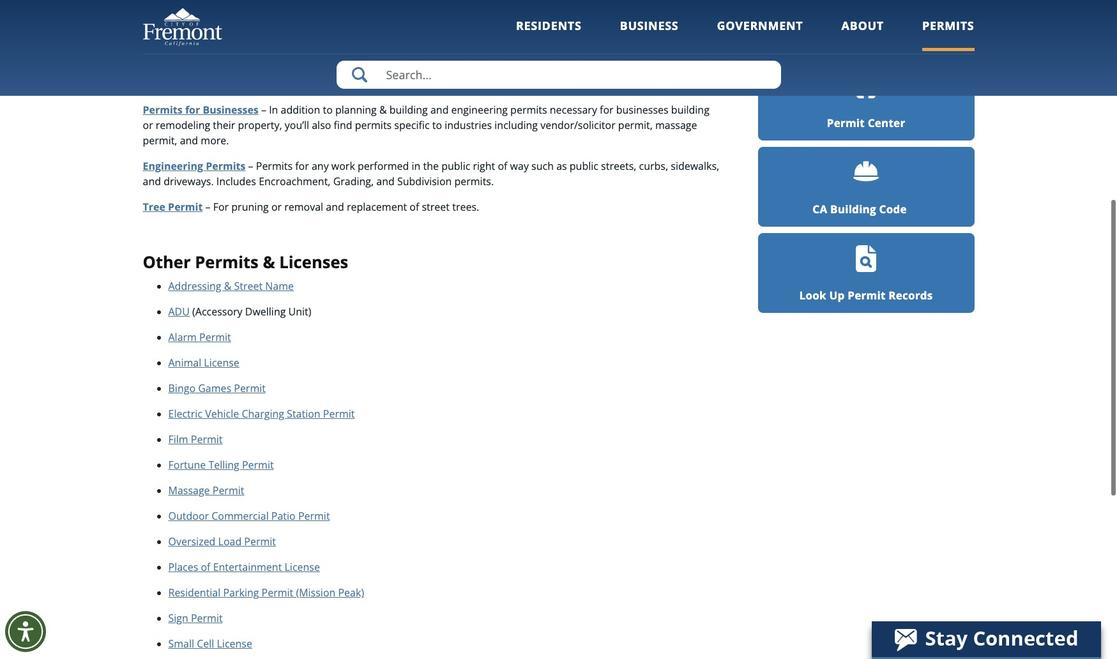 Task type: vqa. For each thing, say whether or not it's contained in the screenshot.
Civic
no



Task type: describe. For each thing, give the bounding box(es) containing it.
small
[[168, 637, 194, 651]]

their
[[213, 118, 235, 132]]

massage permit link
[[168, 484, 244, 498]]

& inside – in addition to planning & building and engineering permits necessary for businesses building or remodeling their property, you'll also find permits specific to industries including vendor/solicitor permit, massage permit, and more.
[[379, 103, 387, 117]]

planning
[[143, 62, 188, 76]]

work
[[331, 159, 355, 173]]

necessary
[[550, 103, 597, 117]]

fire,
[[401, 77, 419, 91]]

sidewalks,
[[671, 159, 720, 173]]

residents
[[516, 18, 582, 33]]

unit)
[[288, 305, 311, 319]]

grading,
[[333, 174, 374, 188]]

or inside – in addition to planning & building and engineering permits necessary for businesses building or remodeling their property, you'll also find permits specific to industries including vendor/solicitor permit, massage permit, and more.
[[143, 118, 153, 132]]

residential
[[168, 586, 221, 600]]

0 horizontal spatial building
[[201, 62, 242, 76]]

look up permit records link
[[758, 233, 975, 313]]

bingo games permit link
[[168, 382, 266, 396]]

1 horizontal spatial or
[[271, 200, 282, 214]]

permit right 'parking'
[[262, 586, 293, 600]]

dwelling
[[245, 305, 286, 319]]

such
[[532, 159, 554, 173]]

peak)
[[338, 586, 364, 600]]

electric vehicle charging station permit link
[[168, 407, 355, 421]]

planning
[[335, 103, 377, 117]]

permit up electric vehicle charging station permit
[[234, 382, 266, 396]]

permit center link
[[758, 61, 975, 140]]

places
[[168, 560, 198, 575]]

office building image
[[853, 73, 880, 100]]

up
[[830, 288, 845, 303]]

permits.
[[455, 174, 494, 188]]

code
[[879, 202, 907, 216]]

and down information in the top of the page
[[306, 77, 324, 91]]

for up remodeling
[[185, 103, 200, 117]]

& left street
[[224, 279, 231, 293]]

frequently
[[143, 33, 232, 55]]

games
[[198, 382, 231, 396]]

2 horizontal spatial building
[[671, 103, 710, 117]]

curbs,
[[639, 159, 668, 173]]

additions,
[[529, 62, 576, 76]]

construction,
[[464, 62, 526, 76]]

any
[[312, 159, 329, 173]]

and down the signs,
[[431, 103, 449, 117]]

ca building code link
[[758, 147, 975, 227]]

2 vertical spatial of
[[201, 560, 211, 575]]

planning  & building permits
[[143, 62, 285, 76]]

permit right film
[[191, 433, 223, 447]]

bingo games permit
[[168, 382, 266, 396]]

performed
[[358, 159, 409, 173]]

includes
[[216, 174, 256, 188]]

& up ventilation on the top of page
[[190, 62, 198, 76]]

station
[[287, 407, 321, 421]]

streets,
[[601, 159, 637, 173]]

animal license link
[[168, 356, 239, 370]]

as
[[557, 159, 567, 173]]

permits inside – information about permits for new construction, additions, building improvements, heating, ventilation and a/c, solar and power storage, fire, signs, plan check, and zoning.
[[385, 62, 422, 76]]

– for information
[[288, 62, 293, 76]]

building inside – information about permits for new construction, additions, building improvements, heating, ventilation and a/c, solar and power storage, fire, signs, plan check, and zoning.
[[578, 62, 617, 76]]

encroachment,
[[259, 174, 331, 188]]

for inside – in addition to planning & building and engineering permits necessary for businesses building or remodeling their property, you'll also find permits specific to industries including vendor/solicitor permit, massage permit, and more.
[[600, 103, 614, 117]]

licenses
[[279, 251, 348, 273]]

permit right telling
[[242, 458, 274, 472]]

ventilation
[[184, 77, 234, 91]]

find
[[334, 118, 352, 132]]

1 vertical spatial to
[[432, 118, 442, 132]]

film permit link
[[168, 433, 223, 447]]

oversized load permit link
[[168, 535, 276, 549]]

2 vertical spatial permits
[[355, 118, 392, 132]]

trees.
[[452, 200, 479, 214]]

street
[[422, 200, 450, 214]]

solar
[[280, 77, 303, 91]]

– permits for any work performed in the public right of way such as public streets, curbs, sidewalks, and driveways. includes encroachment, grading, and subdivision permits.
[[143, 159, 720, 188]]

remodeling
[[156, 118, 210, 132]]

and right the removal
[[326, 200, 344, 214]]

film
[[168, 433, 188, 447]]

building inside ca building code link
[[831, 202, 876, 216]]

file magnifying glass image
[[856, 246, 876, 272]]

permit right the station
[[323, 407, 355, 421]]

and down remodeling
[[180, 133, 198, 147]]

permit left center
[[827, 115, 865, 130]]

including
[[495, 118, 538, 132]]

of inside – permits for any work performed in the public right of way such as public streets, curbs, sidewalks, and driveways. includes encroachment, grading, and subdivision permits.
[[498, 159, 508, 173]]

a/c,
[[258, 77, 277, 91]]

addition
[[281, 103, 320, 117]]

permit down outdoor commercial patio permit link
[[244, 535, 276, 549]]

permit down (accessory
[[199, 330, 231, 345]]

adu
[[168, 305, 190, 319]]

government
[[717, 18, 803, 33]]

more.
[[201, 133, 229, 147]]

for inside – information about permits for new construction, additions, building improvements, heating, ventilation and a/c, solar and power storage, fire, signs, plan check, and zoning.
[[425, 62, 438, 76]]

vendor/solicitor
[[541, 118, 616, 132]]

load
[[218, 535, 242, 549]]

massage permit
[[168, 484, 244, 498]]

charging
[[242, 407, 284, 421]]

– for in
[[261, 103, 266, 117]]

1 horizontal spatial of
[[410, 200, 419, 214]]

permit right the patio
[[298, 509, 330, 523]]

0 horizontal spatial to
[[323, 103, 333, 117]]



Task type: locate. For each thing, give the bounding box(es) containing it.
Search text field
[[336, 61, 781, 89]]

1 horizontal spatial to
[[432, 118, 442, 132]]

0 horizontal spatial permit,
[[143, 133, 177, 147]]

sign
[[168, 612, 188, 626]]

permit
[[827, 115, 865, 130], [168, 200, 203, 214], [848, 288, 886, 303], [199, 330, 231, 345], [234, 382, 266, 396], [323, 407, 355, 421], [191, 433, 223, 447], [242, 458, 274, 472], [213, 484, 244, 498], [298, 509, 330, 523], [244, 535, 276, 549], [262, 586, 293, 600], [191, 612, 223, 626]]

center
[[868, 115, 906, 130]]

also
[[312, 118, 331, 132]]

adu link
[[168, 305, 190, 319]]

permits up including at the left of the page
[[511, 103, 547, 117]]

tree permit – for pruning or removal and replacement of street trees.
[[143, 200, 479, 214]]

for
[[213, 200, 229, 214]]

& up name
[[263, 251, 275, 273]]

animal
[[168, 356, 201, 370]]

– inside – permits for any work performed in the public right of way such as public streets, curbs, sidewalks, and driveways. includes encroachment, grading, and subdivision permits.
[[248, 159, 253, 173]]

license right cell at the bottom of page
[[217, 637, 252, 651]]

1 horizontal spatial building
[[831, 202, 876, 216]]

building right ca
[[831, 202, 876, 216]]

building right additions,
[[578, 62, 617, 76]]

frequently requested
[[143, 33, 322, 55]]

check,
[[475, 77, 504, 91]]

1 horizontal spatial public
[[570, 159, 599, 173]]

permit up cell at the bottom of page
[[191, 612, 223, 626]]

permits up fire,
[[385, 62, 422, 76]]

and down construction,
[[507, 77, 525, 91]]

driveways.
[[164, 174, 214, 188]]

electric vehicle charging station permit
[[168, 407, 355, 421]]

for inside – permits for any work performed in the public right of way such as public streets, curbs, sidewalks, and driveways. includes encroachment, grading, and subdivision permits.
[[295, 159, 309, 173]]

– in addition to planning & building and engineering permits necessary for businesses building or remodeling their property, you'll also find permits specific to industries including vendor/solicitor permit, massage permit, and more.
[[143, 103, 710, 147]]

specific
[[394, 118, 430, 132]]

removal
[[284, 200, 323, 214]]

0 horizontal spatial or
[[143, 118, 153, 132]]

oversized
[[168, 535, 216, 549]]

public
[[442, 159, 470, 173], [570, 159, 599, 173]]

or right the pruning
[[271, 200, 282, 214]]

engineering
[[451, 103, 508, 117]]

fortune telling permit link
[[168, 458, 274, 472]]

1 vertical spatial permit,
[[143, 133, 177, 147]]

patio
[[271, 509, 296, 523]]

0 vertical spatial permit,
[[618, 118, 653, 132]]

places of entertainment license
[[168, 560, 320, 575]]

property,
[[238, 118, 282, 132]]

improvements,
[[619, 62, 691, 76]]

alarm
[[168, 330, 197, 345]]

to up also
[[323, 103, 333, 117]]

residential parking permit (mission peak) link
[[168, 586, 364, 600]]

about link
[[842, 18, 884, 51]]

permit right up
[[848, 288, 886, 303]]

– up includes
[[248, 159, 253, 173]]

– inside – information about permits for new construction, additions, building improvements, heating, ventilation and a/c, solar and power storage, fire, signs, plan check, and zoning.
[[288, 62, 293, 76]]

permit down telling
[[213, 484, 244, 498]]

zoning.
[[528, 77, 562, 91]]

– left for
[[205, 200, 211, 214]]

vehicle
[[205, 407, 239, 421]]

1 horizontal spatial permit,
[[618, 118, 653, 132]]

1 vertical spatial license
[[285, 560, 320, 575]]

0 vertical spatial permits
[[385, 62, 422, 76]]

engineering
[[143, 159, 203, 173]]

or left remodeling
[[143, 118, 153, 132]]

heating,
[[143, 77, 181, 91]]

1 vertical spatial permits
[[511, 103, 547, 117]]

new
[[441, 62, 461, 76]]

for up the signs,
[[425, 62, 438, 76]]

commercial
[[212, 509, 269, 523]]

of left street
[[410, 200, 419, 214]]

addressing
[[168, 279, 221, 293]]

license up (mission at the left of the page
[[285, 560, 320, 575]]

telling
[[209, 458, 239, 472]]

street
[[234, 279, 263, 293]]

tree permit link
[[143, 200, 203, 214]]

other
[[143, 251, 191, 273]]

stay connected image
[[872, 622, 1100, 657]]

electric
[[168, 407, 203, 421]]

for up vendor/solicitor
[[600, 103, 614, 117]]

about
[[842, 18, 884, 33]]

1 public from the left
[[442, 159, 470, 173]]

the
[[423, 159, 439, 173]]

0 vertical spatial building
[[201, 62, 242, 76]]

for up encroachment,
[[295, 159, 309, 173]]

replacement
[[347, 200, 407, 214]]

planning  & building permits link
[[143, 62, 285, 76]]

about
[[355, 62, 383, 76]]

right
[[473, 159, 495, 173]]

building
[[201, 62, 242, 76], [831, 202, 876, 216]]

massage
[[656, 118, 697, 132]]

and down performed
[[377, 174, 395, 188]]

2 horizontal spatial of
[[498, 159, 508, 173]]

1 vertical spatial of
[[410, 200, 419, 214]]

license
[[204, 356, 239, 370], [285, 560, 320, 575], [217, 637, 252, 651]]

– up solar
[[288, 62, 293, 76]]

business
[[620, 18, 679, 33]]

oversized load permit
[[168, 535, 276, 549]]

permit center
[[827, 115, 906, 130]]

0 vertical spatial or
[[143, 118, 153, 132]]

1 vertical spatial or
[[271, 200, 282, 214]]

and left a/c,
[[237, 77, 255, 91]]

residents link
[[516, 18, 582, 51]]

tree
[[143, 200, 165, 214]]

permit, down businesses
[[618, 118, 653, 132]]

to right specific
[[432, 118, 442, 132]]

of left way
[[498, 159, 508, 173]]

0 horizontal spatial of
[[201, 560, 211, 575]]

sign permit
[[168, 612, 223, 626]]

and up tree
[[143, 174, 161, 188]]

other permits & licenses
[[143, 251, 348, 273]]

2 vertical spatial license
[[217, 637, 252, 651]]

businesses
[[616, 103, 669, 117]]

look up permit records
[[800, 288, 933, 303]]

– inside – in addition to planning & building and engineering permits necessary for businesses building or remodeling their property, you'll also find permits specific to industries including vendor/solicitor permit, massage permit, and more.
[[261, 103, 266, 117]]

permit down the driveways.
[[168, 200, 203, 214]]

1 vertical spatial building
[[831, 202, 876, 216]]

permit, down remodeling
[[143, 133, 177, 147]]

requested
[[236, 33, 322, 55]]

&
[[190, 62, 198, 76], [379, 103, 387, 117], [263, 251, 275, 273], [224, 279, 231, 293]]

in
[[412, 159, 421, 173]]

outdoor commercial patio permit link
[[168, 509, 330, 523]]

entertainment
[[213, 560, 282, 575]]

0 vertical spatial to
[[323, 103, 333, 117]]

bingo
[[168, 382, 196, 396]]

public right as
[[570, 159, 599, 173]]

building up specific
[[390, 103, 428, 117]]

& down storage, on the top of the page
[[379, 103, 387, 117]]

public up the permits.
[[442, 159, 470, 173]]

permits inside – permits for any work performed in the public right of way such as public streets, curbs, sidewalks, and driveways. includes encroachment, grading, and subdivision permits.
[[256, 159, 293, 173]]

0 vertical spatial of
[[498, 159, 508, 173]]

0 horizontal spatial public
[[442, 159, 470, 173]]

addressing & street name link
[[168, 279, 294, 293]]

residential parking permit (mission peak)
[[168, 586, 364, 600]]

animal license
[[168, 356, 239, 370]]

– for permits
[[248, 159, 253, 173]]

0 horizontal spatial building
[[390, 103, 428, 117]]

0 vertical spatial license
[[204, 356, 239, 370]]

permits for businesses link
[[143, 103, 259, 117]]

adu (accessory dwelling unit)
[[168, 305, 311, 319]]

license up bingo games permit link
[[204, 356, 239, 370]]

for
[[425, 62, 438, 76], [185, 103, 200, 117], [600, 103, 614, 117], [295, 159, 309, 173]]

small cell license link
[[168, 637, 252, 651]]

alarm permit
[[168, 330, 231, 345]]

building up ventilation on the top of page
[[201, 62, 242, 76]]

government link
[[717, 18, 803, 51]]

building up massage
[[671, 103, 710, 117]]

plan
[[451, 77, 472, 91]]

storage,
[[359, 77, 398, 91]]

permits for businesses
[[143, 103, 259, 117]]

or
[[143, 118, 153, 132], [271, 200, 282, 214]]

construction hat image
[[853, 159, 880, 186]]

2 public from the left
[[570, 159, 599, 173]]

small cell license
[[168, 637, 252, 651]]

addressing & street name
[[168, 279, 294, 293]]

permits down planning
[[355, 118, 392, 132]]

1 horizontal spatial building
[[578, 62, 617, 76]]

– left in
[[261, 103, 266, 117]]

outdoor
[[168, 509, 209, 523]]

of right the places
[[201, 560, 211, 575]]



